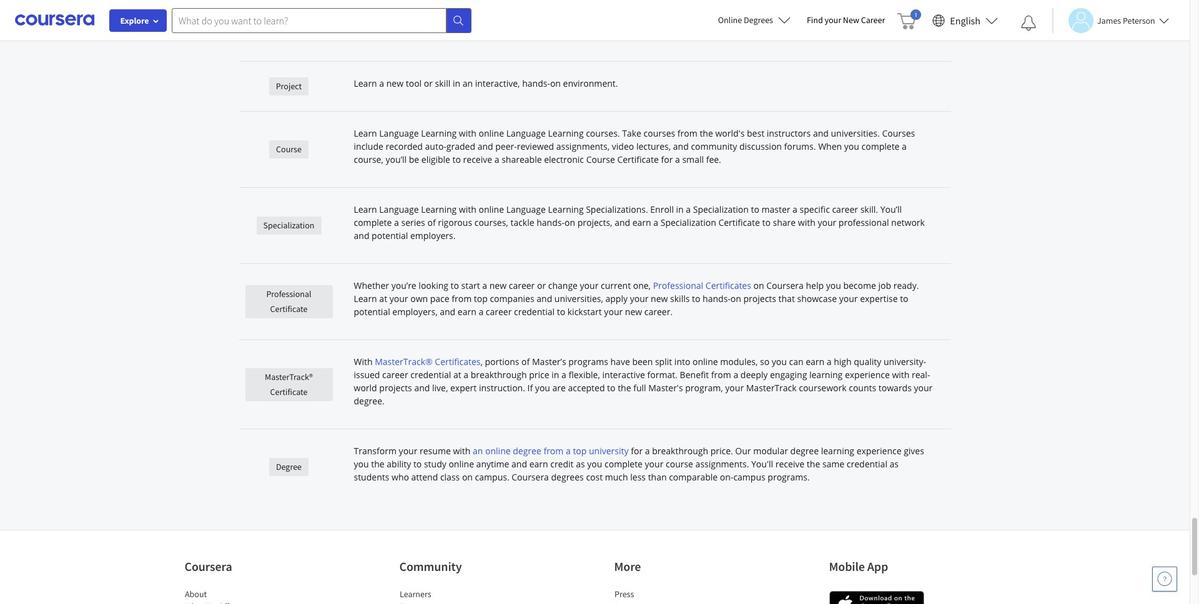 Task type: locate. For each thing, give the bounding box(es) containing it.
you inside on coursera help you become job ready. learn at your own pace from top companies and universities, apply your new skills to hands-on projects that showcase your expertise to potential employers, and earn a career credential to kickstart your new career.
[[826, 280, 842, 292]]

top
[[474, 293, 488, 305], [573, 446, 587, 457]]

or left "change"
[[537, 280, 546, 292]]

potential down series on the left top
[[372, 230, 408, 242]]

0 horizontal spatial credential
[[411, 369, 451, 381]]

you right help
[[826, 280, 842, 292]]

2 horizontal spatial list item
[[615, 601, 721, 605]]

learn for learn language learning with online language learning specializations. enroll in a specialization to master a specific career skill. you'll complete a series of rigorous courses, tackle hands-on projects, and earn a specialization certificate to share with your professional network and potential employers.
[[354, 204, 377, 216]]

2 vertical spatial experience
[[857, 446, 902, 457]]

1 vertical spatial can
[[789, 356, 804, 368]]

projects left the showcase
[[744, 293, 777, 305]]

3 row from the top
[[239, 430, 951, 505]]

0 vertical spatial can
[[492, 14, 506, 26]]

projects inside on coursera help you become job ready. learn at your own pace from top companies and universities, apply your new skills to hands-on projects that showcase your expertise to potential employers, and earn a career credential to kickstart your new career.
[[744, 293, 777, 305]]

1 horizontal spatial credential
[[514, 306, 555, 318]]

to down "ready."
[[900, 293, 909, 305]]

with mastertrack® certificates
[[354, 356, 481, 368]]

0 vertical spatial receive
[[463, 154, 492, 166]]

portions
[[485, 356, 520, 368]]

1 horizontal spatial projects
[[744, 293, 777, 305]]

0 horizontal spatial of
[[428, 217, 436, 229]]

skill inside row
[[435, 77, 451, 89]]

0 vertical spatial for
[[661, 154, 673, 166]]

english button
[[928, 0, 1003, 41]]

that inside on coursera help you become job ready. learn at your own pace from top companies and universities, apply your new skills to hands-on projects that showcase your expertise to potential employers, and earn a career credential to kickstart your new career.
[[779, 293, 795, 305]]

coursera inside for a breakthrough price. our modular degree learning experience gives you the ability to study online anytime and earn credit as you complete your course assignments. you'll receive the same credential as students who attend class on campus. coursera degrees cost much less than comparable on-campus programs.
[[512, 472, 549, 484]]

0 horizontal spatial receive
[[463, 154, 492, 166]]

specialization
[[693, 204, 749, 216], [661, 217, 717, 229], [263, 220, 315, 231]]

to right accepted
[[607, 382, 616, 394]]

2 degree from the left
[[791, 446, 819, 457]]

course
[[276, 144, 302, 155], [586, 154, 615, 166]]

course inside learn language learning with online language learning courses. take courses from the world's best instructors and universities. courses include recorded auto-graded and peer-reviewed assignments, video lectures, and community discussion forums. when you complete a course, you'll be eligible to receive a shareable electronic course certificate for a small fee.
[[586, 154, 615, 166]]

credential right same
[[847, 459, 888, 470]]

series
[[401, 217, 425, 229]]

your down you're
[[390, 293, 408, 305]]

0 horizontal spatial degree
[[513, 446, 542, 457]]

top inside on coursera help you become job ready. learn at your own pace from top companies and universities, apply your new skills to hands-on projects that showcase your expertise to potential employers, and earn a career credential to kickstart your new career.
[[474, 293, 488, 305]]

0 vertical spatial interactive
[[668, 14, 711, 26]]

a right by
[[802, 14, 807, 26]]

or right tool
[[424, 77, 433, 89]]

experience
[[713, 14, 758, 26], [845, 369, 890, 381], [857, 446, 902, 457]]

of up employers.
[[428, 217, 436, 229]]

learn for learn language learning with online language learning courses. take courses from the world's best instructors and universities. courses include recorded auto-graded and peer-reviewed assignments, video lectures, and community discussion forums. when you complete a course, you'll be eligible to receive a shareable electronic course certificate for a small fee.
[[354, 127, 377, 139]]

list item for more
[[615, 601, 721, 605]]

1 horizontal spatial coursera
[[512, 472, 549, 484]]

0 vertical spatial at
[[379, 293, 387, 305]]

step-
[[705, 27, 725, 39]]

online inside learn language learning with online language learning courses. take courses from the world's best instructors and universities. courses include recorded auto-graded and peer-reviewed assignments, video lectures, and community discussion forums. when you complete a course, you'll be eligible to receive a shareable electronic course certificate for a small fee.
[[479, 127, 504, 139]]

1 vertical spatial breakthrough
[[652, 446, 709, 457]]

1 horizontal spatial that
[[779, 293, 795, 305]]

degree inside for a breakthrough price. our modular degree learning experience gives you the ability to study online anytime and earn credit as you complete your course assignments. you'll receive the same credential as students who attend class on campus. coursera degrees cost much less than comparable on-campus programs.
[[791, 446, 819, 457]]

you'll
[[752, 459, 774, 470]]

learning
[[421, 127, 457, 139], [548, 127, 584, 139], [421, 204, 457, 216], [548, 204, 584, 216]]

career
[[833, 204, 859, 216], [509, 280, 535, 292], [486, 306, 512, 318], [382, 369, 408, 381]]

to down graded
[[453, 154, 461, 166]]

about list
[[185, 589, 291, 605]]

2 vertical spatial credential
[[847, 459, 888, 470]]

with inside ', portions of master's programs have been split into online modules, so you can earn a high quality university- issued career credential at a breakthrough price in a flexible, interactive format. benefit from a deeply engaging learning experience with real- world projects and live, expert instruction. if you are accepted to the full master's program, your mastertrack coursework counts towards your degree.'
[[892, 369, 910, 381]]

learn language learning with online language learning specializations. enroll in a specialization to master a specific career skill. you'll complete a series of rigorous courses, tackle hands-on projects, and earn a specialization certificate to share with your professional network and potential employers.
[[354, 204, 925, 242]]

1 vertical spatial projects
[[379, 382, 412, 394]]

a inside on coursera help you become job ready. learn at your own pace from top companies and universities, apply your new skills to hands-on projects that showcase your expertise to potential employers, and earn a career credential to kickstart your new career.
[[479, 306, 484, 318]]

4 learn from the top
[[354, 204, 377, 216]]

new up "career."
[[651, 293, 668, 305]]

a up are
[[562, 369, 567, 381]]

receive down graded
[[463, 154, 492, 166]]

or
[[424, 77, 433, 89], [537, 280, 546, 292]]

experience inside the learn a job-relevant skill that you can use today in under 2 hours through an interactive experience guided by a subject matter expert. access everything you need right in your browser and complete your project confidently with step-by-step instructions.
[[713, 14, 758, 26]]

who
[[392, 472, 409, 484]]

assignments.
[[696, 459, 749, 470]]

interactive up step-
[[668, 14, 711, 26]]

breakthrough
[[471, 369, 527, 381], [652, 446, 709, 457]]

0 horizontal spatial that
[[456, 14, 472, 26]]

hands- right the interactive,
[[522, 77, 550, 89]]

from up credit
[[544, 446, 564, 457]]

complete down courses
[[862, 141, 900, 152]]

project down guided project
[[276, 81, 302, 92]]

1 horizontal spatial course
[[586, 154, 615, 166]]

certificates
[[706, 280, 752, 292], [435, 356, 481, 368]]

as right credit
[[576, 459, 585, 470]]

earn inside ', portions of master's programs have been split into online modules, so you can earn a high quality university- issued career credential at a breakthrough price in a flexible, interactive format. benefit from a deeply engaging learning experience with real- world projects and live, expert instruction. if you are accepted to the full master's program, your mastertrack coursework counts towards your degree.'
[[806, 356, 825, 368]]

credential inside for a breakthrough price. our modular degree learning experience gives you the ability to study online anytime and earn credit as you complete your course assignments. you'll receive the same credential as students who attend class on campus. coursera degrees cost much less than comparable on-campus programs.
[[847, 459, 888, 470]]

your down become
[[840, 293, 858, 305]]

through
[[620, 14, 653, 26]]

you right if
[[535, 382, 550, 394]]

mobile
[[829, 559, 865, 575]]

from down start
[[452, 293, 472, 305]]

1 vertical spatial or
[[537, 280, 546, 292]]

new inside row
[[387, 77, 404, 89]]

world's
[[716, 127, 745, 139]]

1 vertical spatial experience
[[845, 369, 890, 381]]

0 vertical spatial of
[[428, 217, 436, 229]]

for down lectures,
[[661, 154, 673, 166]]

0 horizontal spatial coursera
[[185, 559, 232, 575]]

coursera down an online degree from a top university link
[[512, 472, 549, 484]]

online inside learn language learning with online language learning specializations. enroll in a specialization to master a specific career skill. you'll complete a series of rigorous courses, tackle hands-on projects, and earn a specialization certificate to share with your professional network and potential employers.
[[479, 204, 504, 216]]

experience inside for a breakthrough price. our modular degree learning experience gives you the ability to study online anytime and earn credit as you complete your course assignments. you'll receive the same credential as students who attend class on campus. coursera degrees cost much less than comparable on-campus programs.
[[857, 446, 902, 457]]

community
[[691, 141, 737, 152]]

0 vertical spatial certificates
[[706, 280, 752, 292]]

learn inside learn language learning with online language learning courses. take courses from the world's best instructors and universities. courses include recorded auto-graded and peer-reviewed assignments, video lectures, and community discussion forums. when you complete a course, you'll be eligible to receive a shareable electronic course certificate for a small fee.
[[354, 127, 377, 139]]

earn up coursework
[[806, 356, 825, 368]]

1 learn from the top
[[354, 14, 377, 26]]

1 as from the left
[[576, 459, 585, 470]]

projects up 'degree.'
[[379, 382, 412, 394]]

with right resume on the bottom of the page
[[453, 446, 471, 457]]

in up are
[[552, 369, 559, 381]]

explore button
[[109, 9, 167, 32]]

on
[[550, 77, 561, 89], [565, 217, 575, 229], [754, 280, 765, 292], [731, 293, 742, 305], [462, 472, 473, 484]]

subject
[[810, 14, 839, 26]]

2 vertical spatial coursera
[[185, 559, 232, 575]]

learners
[[400, 589, 431, 600]]

at
[[379, 293, 387, 305], [454, 369, 462, 381]]

, portions of master's programs have been split into online modules, so you can earn a high quality university- issued career credential at a breakthrough price in a flexible, interactive format. benefit from a deeply engaging learning experience with real- world projects and live, expert instruction. if you are accepted to the full master's program, your mastertrack coursework counts towards your degree.
[[354, 356, 933, 407]]

a up less
[[645, 446, 650, 457]]

relevant
[[402, 14, 436, 26]]

credential
[[514, 306, 555, 318], [411, 369, 451, 381], [847, 459, 888, 470]]

in left the interactive,
[[453, 77, 461, 89]]

online up peer-
[[479, 127, 504, 139]]

2 vertical spatial an
[[473, 446, 483, 457]]

current
[[601, 280, 631, 292]]

0 vertical spatial that
[[456, 14, 472, 26]]

row containing transform your resume with
[[239, 430, 951, 505]]

a left series on the left top
[[394, 217, 399, 229]]

with
[[685, 27, 702, 39], [459, 127, 477, 139], [459, 204, 477, 216], [798, 217, 816, 229], [892, 369, 910, 381], [453, 446, 471, 457]]

complete up much at the right of the page
[[605, 459, 643, 470]]

new down apply
[[625, 306, 642, 318]]

environment.
[[563, 77, 618, 89]]

can inside ', portions of master's programs have been split into online modules, so you can earn a high quality university- issued career credential at a breakthrough price in a flexible, interactive format. benefit from a deeply engaging learning experience with real- world projects and live, expert instruction. if you are accepted to the full master's program, your mastertrack coursework counts towards your degree.'
[[789, 356, 804, 368]]

access
[[902, 14, 929, 26]]

learn language learning with online language learning courses. take courses from the world's best instructors and universities. courses include recorded auto-graded and peer-reviewed assignments, video lectures, and community discussion forums. when you complete a course, you'll be eligible to receive a shareable electronic course certificate for a small fee. row
[[239, 112, 951, 188]]

coursera up the about link
[[185, 559, 232, 575]]

0 vertical spatial skill
[[438, 14, 453, 26]]

0 vertical spatial hands-
[[522, 77, 550, 89]]

a left small
[[675, 154, 680, 166]]

None search field
[[172, 8, 472, 33]]

on coursera help you become job ready. learn at your own pace from top companies and universities, apply your new skills to hands-on projects that showcase your expertise to potential employers, and earn a career credential to kickstart your new career.
[[354, 280, 919, 318]]

degree for learning
[[791, 446, 819, 457]]

whether you're looking to start a new career or change your current one, professional certificates
[[354, 280, 752, 292]]

1 degree from the left
[[513, 446, 542, 457]]

1 horizontal spatial list item
[[400, 601, 506, 605]]

project inside 'learn a new tool or skill in an interactive, hands-on environment.' row
[[276, 81, 302, 92]]

english
[[951, 14, 981, 27]]

2 as from the left
[[890, 459, 899, 470]]

1 vertical spatial learning
[[821, 446, 855, 457]]

list item
[[185, 601, 291, 605], [400, 601, 506, 605], [615, 601, 721, 605]]

when
[[819, 141, 842, 152]]

as right same
[[890, 459, 899, 470]]

1 horizontal spatial as
[[890, 459, 899, 470]]

an up confidently
[[655, 14, 666, 26]]

an
[[655, 14, 666, 26], [463, 77, 473, 89], [473, 446, 483, 457]]

you up students
[[354, 459, 369, 470]]

0 vertical spatial an
[[655, 14, 666, 26]]

language
[[379, 127, 419, 139], [507, 127, 546, 139], [379, 204, 419, 216], [507, 204, 546, 216]]

0 horizontal spatial projects
[[379, 382, 412, 394]]

at up expert
[[454, 369, 462, 381]]

1 vertical spatial hands-
[[537, 217, 565, 229]]

a up share
[[793, 204, 798, 216]]

0 horizontal spatial can
[[492, 14, 506, 26]]

learn inside learn language learning with online language learning specializations. enroll in a specialization to master a specific career skill. you'll complete a series of rigorous courses, tackle hands-on projects, and earn a specialization certificate to share with your professional network and potential employers.
[[354, 204, 377, 216]]

0 vertical spatial breakthrough
[[471, 369, 527, 381]]

3 list item from the left
[[615, 601, 721, 605]]

career down companies on the left
[[486, 306, 512, 318]]

certificate inside learn language learning with online language learning courses. take courses from the world's best instructors and universities. courses include recorded auto-graded and peer-reviewed assignments, video lectures, and community discussion forums. when you complete a course, you'll be eligible to receive a shareable electronic course certificate for a small fee.
[[618, 154, 659, 166]]

for inside for a breakthrough price. our modular degree learning experience gives you the ability to study online anytime and earn credit as you complete your course assignments. you'll receive the same credential as students who attend class on campus. coursera degrees cost much less than comparable on-campus programs.
[[631, 446, 643, 457]]

forums.
[[785, 141, 816, 152]]

specific
[[800, 204, 830, 216]]

0 horizontal spatial mastertrack®
[[265, 371, 313, 383]]

0 horizontal spatial professional
[[266, 289, 312, 300]]

be
[[409, 154, 419, 166]]

interactive down have
[[603, 369, 645, 381]]

receive up programs.
[[776, 459, 805, 470]]

2 horizontal spatial credential
[[847, 459, 888, 470]]

0 vertical spatial project
[[290, 24, 316, 35]]

list item down press link
[[615, 601, 721, 605]]

learn language learning with online language learning courses. take courses from the world's best instructors and universities. courses include recorded auto-graded and peer-reviewed assignments, video lectures, and community discussion forums. when you complete a course, you'll be eligible to receive a shareable electronic course certificate for a small fee.
[[354, 127, 916, 166]]

help center image
[[1158, 572, 1173, 587]]

potential inside on coursera help you become job ready. learn at your own pace from top companies and universities, apply your new skills to hands-on projects that showcase your expertise to potential employers, and earn a career credential to kickstart your new career.
[[354, 306, 390, 318]]

0 horizontal spatial as
[[576, 459, 585, 470]]

project right guided
[[290, 24, 316, 35]]

assignments,
[[557, 141, 610, 152]]

the left full
[[618, 382, 631, 394]]

learn for learn a new tool or skill in an interactive, hands-on environment.
[[354, 77, 377, 89]]

learn inside the learn a job-relevant skill that you can use today in under 2 hours through an interactive experience guided by a subject matter expert. access everything you need right in your browser and complete your project confidently with step-by-step instructions.
[[354, 14, 377, 26]]

certificate inside professional certificate
[[270, 304, 308, 315]]

job
[[879, 280, 892, 292]]

0 horizontal spatial list item
[[185, 601, 291, 605]]

credential down mastertrack® certificates link
[[411, 369, 451, 381]]

coursera
[[767, 280, 804, 292], [512, 472, 549, 484], [185, 559, 232, 575]]

1 horizontal spatial mastertrack®
[[375, 356, 433, 368]]

class
[[440, 472, 460, 484]]

2 row from the top
[[239, 341, 951, 430]]

1 vertical spatial an
[[463, 77, 473, 89]]

1 horizontal spatial at
[[454, 369, 462, 381]]

instructors
[[767, 127, 811, 139]]

0 vertical spatial learning
[[810, 369, 843, 381]]

1 list item from the left
[[185, 601, 291, 605]]

and
[[527, 27, 543, 39], [813, 127, 829, 139], [478, 141, 493, 152], [673, 141, 689, 152], [615, 217, 631, 229], [354, 230, 370, 242], [537, 293, 552, 305], [440, 306, 456, 318], [414, 382, 430, 394], [512, 459, 527, 470]]

breakthrough inside for a breakthrough price. our modular degree learning experience gives you the ability to study online anytime and earn credit as you complete your course assignments. you'll receive the same credential as students who attend class on campus. coursera degrees cost much less than comparable on-campus programs.
[[652, 446, 709, 457]]

hands- inside 'learn a new tool or skill in an interactive, hands-on environment.' row
[[522, 77, 550, 89]]

browser
[[491, 27, 525, 39]]

online up courses,
[[479, 204, 504, 216]]

1 vertical spatial potential
[[354, 306, 390, 318]]

complete inside for a breakthrough price. our modular degree learning experience gives you the ability to study online anytime and earn credit as you complete your course assignments. you'll receive the same credential as students who attend class on campus. coursera degrees cost much less than comparable on-campus programs.
[[605, 459, 643, 470]]

0 horizontal spatial interactive
[[603, 369, 645, 381]]

learn down course,
[[354, 204, 377, 216]]

and down pace
[[440, 306, 456, 318]]

1 vertical spatial that
[[779, 293, 795, 305]]

1 vertical spatial coursera
[[512, 472, 549, 484]]

1 horizontal spatial for
[[661, 154, 673, 166]]

guided
[[760, 14, 788, 26]]

courses.
[[586, 127, 620, 139]]

0 vertical spatial top
[[474, 293, 488, 305]]

earn inside learn language learning with online language learning specializations. enroll in a specialization to master a specific career skill. you'll complete a series of rigorous courses, tackle hands-on projects, and earn a specialization certificate to share with your professional network and potential employers.
[[633, 217, 652, 229]]

split
[[655, 356, 672, 368]]

with
[[354, 356, 373, 368]]

language up series on the left top
[[379, 204, 419, 216]]

potential inside learn language learning with online language learning specializations. enroll in a specialization to master a specific career skill. you'll complete a series of rigorous courses, tackle hands-on projects, and earn a specialization certificate to share with your professional network and potential employers.
[[372, 230, 408, 242]]

a inside for a breakthrough price. our modular degree learning experience gives you the ability to study online anytime and earn credit as you complete your course assignments. you'll receive the same credential as students who attend class on campus. coursera degrees cost much less than comparable on-campus programs.
[[645, 446, 650, 457]]

expert.
[[871, 14, 900, 26]]

skill right tool
[[435, 77, 451, 89]]

row
[[239, 264, 951, 341], [239, 341, 951, 430], [239, 430, 951, 505]]

and left live,
[[414, 382, 430, 394]]

learn for learn a job-relevant skill that you can use today in under 2 hours through an interactive experience guided by a subject matter expert. access everything you need right in your browser and complete your project confidently with step-by-step instructions.
[[354, 14, 377, 26]]

0 horizontal spatial breakthrough
[[471, 369, 527, 381]]

or inside row
[[424, 77, 433, 89]]

1 horizontal spatial breakthrough
[[652, 446, 709, 457]]

1 horizontal spatial receive
[[776, 459, 805, 470]]

2 learn from the top
[[354, 77, 377, 89]]

1 horizontal spatial interactive
[[668, 14, 711, 26]]

0 vertical spatial credential
[[514, 306, 555, 318]]

1 vertical spatial skill
[[435, 77, 451, 89]]

less
[[631, 472, 646, 484]]

programs.
[[768, 472, 810, 484]]

2 horizontal spatial coursera
[[767, 280, 804, 292]]

receive
[[463, 154, 492, 166], [776, 459, 805, 470]]

learning inside for a breakthrough price. our modular degree learning experience gives you the ability to study online anytime and earn credit as you complete your course assignments. you'll receive the same credential as students who attend class on campus. coursera degrees cost much less than comparable on-campus programs.
[[821, 446, 855, 457]]

earn inside on coursera help you become job ready. learn at your own pace from top companies and universities, apply your new skills to hands-on projects that showcase your expertise to potential employers, and earn a career credential to kickstart your new career.
[[458, 306, 477, 318]]

1 horizontal spatial degree
[[791, 446, 819, 457]]

with up the rigorous
[[459, 204, 477, 216]]

1 horizontal spatial certificates
[[706, 280, 752, 292]]

skill up right
[[438, 14, 453, 26]]

list item down about
[[185, 601, 291, 605]]

learning up same
[[821, 446, 855, 457]]

0 horizontal spatial certificates
[[435, 356, 481, 368]]

on inside row
[[550, 77, 561, 89]]

1 vertical spatial receive
[[776, 459, 805, 470]]

0 horizontal spatial course
[[276, 144, 302, 155]]

with inside the learn a job-relevant skill that you can use today in under 2 hours through an interactive experience guided by a subject matter expert. access everything you need right in your browser and complete your project confidently with step-by-step instructions.
[[685, 27, 702, 39]]

a up credit
[[566, 446, 571, 457]]

much
[[605, 472, 628, 484]]

your down apply
[[604, 306, 623, 318]]

0 horizontal spatial at
[[379, 293, 387, 305]]

1 vertical spatial credential
[[411, 369, 451, 381]]

and inside for a breakthrough price. our modular degree learning experience gives you the ability to study online anytime and earn credit as you complete your course assignments. you'll receive the same credential as students who attend class on campus. coursera degrees cost much less than comparable on-campus programs.
[[512, 459, 527, 470]]

share
[[773, 217, 796, 229]]

1 vertical spatial top
[[573, 446, 587, 457]]

2 vertical spatial hands-
[[703, 293, 731, 305]]

1 vertical spatial at
[[454, 369, 462, 381]]

1 horizontal spatial of
[[522, 356, 530, 368]]

1 row from the top
[[239, 264, 951, 341]]

you down universities.
[[845, 141, 860, 152]]

0 vertical spatial coursera
[[767, 280, 804, 292]]

hands- inside learn language learning with online language learning specializations. enroll in a specialization to master a specific career skill. you'll complete a series of rigorous courses, tackle hands-on projects, and earn a specialization certificate to share with your professional network and potential employers.
[[537, 217, 565, 229]]

that left the showcase
[[779, 293, 795, 305]]

are
[[553, 382, 566, 394]]

your
[[825, 14, 842, 26], [471, 27, 489, 39], [586, 27, 604, 39], [818, 217, 837, 229], [580, 280, 599, 292], [390, 293, 408, 305], [630, 293, 649, 305], [840, 293, 858, 305], [604, 306, 623, 318], [726, 382, 744, 394], [914, 382, 933, 394], [399, 446, 418, 457], [645, 459, 664, 470]]

in
[[550, 14, 558, 26], [461, 27, 468, 39], [453, 77, 461, 89], [676, 204, 684, 216], [552, 369, 559, 381]]

1 vertical spatial mastertrack®
[[265, 371, 313, 383]]

5 learn from the top
[[354, 293, 377, 305]]

0 vertical spatial projects
[[744, 293, 777, 305]]

learn a job-relevant skill that you can use today in under 2 hours through an interactive experience guided by a subject matter expert. access everything you need right in your browser and complete your project confidently with step-by-step instructions.
[[354, 14, 929, 39]]

reviewed
[[517, 141, 554, 152]]

if
[[528, 382, 533, 394]]

list item down the learners link in the bottom left of the page
[[400, 601, 506, 605]]

mastertrack®
[[375, 356, 433, 368], [265, 371, 313, 383]]

engaging
[[770, 369, 807, 381]]

certificate
[[618, 154, 659, 166], [719, 217, 760, 229], [270, 304, 308, 315], [270, 386, 308, 398]]

from inside ', portions of master's programs have been split into online modules, so you can earn a high quality university- issued career credential at a breakthrough price in a flexible, interactive format. benefit from a deeply engaging learning experience with real- world projects and live, expert instruction. if you are accepted to the full master's program, your mastertrack coursework counts towards your degree.'
[[712, 369, 732, 381]]

0 vertical spatial mastertrack®
[[375, 356, 433, 368]]

1 horizontal spatial top
[[573, 446, 587, 457]]

0 horizontal spatial for
[[631, 446, 643, 457]]

shopping cart: 1 item image
[[898, 9, 922, 29]]

earn down an online degree from a top university link
[[530, 459, 548, 470]]

the inside ', portions of master's programs have been split into online modules, so you can earn a high quality university- issued career credential at a breakthrough price in a flexible, interactive format. benefit from a deeply engaging learning experience with real- world projects and live, expert instruction. if you are accepted to the full master's program, your mastertrack coursework counts towards your degree.'
[[618, 382, 631, 394]]

experience down quality
[[845, 369, 890, 381]]

from inside on coursera help you become job ready. learn at your own pace from top companies and universities, apply your new skills to hands-on projects that showcase your expertise to potential employers, and earn a career credential to kickstart your new career.
[[452, 293, 472, 305]]

new
[[387, 77, 404, 89], [490, 280, 507, 292], [651, 293, 668, 305], [625, 306, 642, 318]]

and inside ', portions of master's programs have been split into online modules, so you can earn a high quality university- issued career credential at a breakthrough price in a flexible, interactive format. benefit from a deeply engaging learning experience with real- world projects and live, expert instruction. if you are accepted to the full master's program, your mastertrack coursework counts towards your degree.'
[[414, 382, 430, 394]]

0 horizontal spatial top
[[474, 293, 488, 305]]

students
[[354, 472, 390, 484]]

campus
[[734, 472, 766, 484]]

2 list item from the left
[[400, 601, 506, 605]]

3 learn from the top
[[354, 127, 377, 139]]

1 vertical spatial for
[[631, 446, 643, 457]]

with inside learn language learning with online language learning courses. take courses from the world's best instructors and universities. courses include recorded auto-graded and peer-reviewed assignments, video lectures, and community discussion forums. when you complete a course, you'll be eligible to receive a shareable electronic course certificate for a small fee.
[[459, 127, 477, 139]]

0 vertical spatial potential
[[372, 230, 408, 242]]

learn up everything
[[354, 14, 377, 26]]

on left environment.
[[550, 77, 561, 89]]

from up program,
[[712, 369, 732, 381]]

certificate inside mastertrack® certificate
[[270, 386, 308, 398]]

top down start
[[474, 293, 488, 305]]

in right right
[[461, 27, 468, 39]]

receive inside learn language learning with online language learning courses. take courses from the world's best instructors and universities. courses include recorded auto-graded and peer-reviewed assignments, video lectures, and community discussion forums. when you complete a course, you'll be eligible to receive a shareable electronic course certificate for a small fee.
[[463, 154, 492, 166]]

can inside the learn a job-relevant skill that you can use today in under 2 hours through an interactive experience guided by a subject matter expert. access everything you need right in your browser and complete your project confidently with step-by-step instructions.
[[492, 14, 506, 26]]

1 vertical spatial project
[[276, 81, 302, 92]]

1 horizontal spatial can
[[789, 356, 804, 368]]

in inside row
[[453, 77, 461, 89]]

online inside for a breakthrough price. our modular degree learning experience gives you the ability to study online anytime and earn credit as you complete your course assignments. you'll receive the same credential as students who attend class on campus. coursera degrees cost much less than comparable on-campus programs.
[[449, 459, 474, 470]]

1 vertical spatial interactive
[[603, 369, 645, 381]]

everything
[[354, 27, 397, 39]]

can
[[492, 14, 506, 26], [789, 356, 804, 368]]

online up class
[[449, 459, 474, 470]]

earn inside for a breakthrough price. our modular degree learning experience gives you the ability to study online anytime and earn credit as you complete your course assignments. you'll receive the same credential as students who attend class on campus. coursera degrees cost much less than comparable on-campus programs.
[[530, 459, 548, 470]]

on right class
[[462, 472, 473, 484]]

1 vertical spatial of
[[522, 356, 530, 368]]

0 vertical spatial experience
[[713, 14, 758, 26]]

skill inside the learn a job-relevant skill that you can use today in under 2 hours through an interactive experience guided by a subject matter expert. access everything you need right in your browser and complete your project confidently with step-by-step instructions.
[[438, 14, 453, 26]]

learning up "projects,"
[[548, 204, 584, 216]]

complete inside learn language learning with online language learning courses. take courses from the world's best instructors and universities. courses include recorded auto-graded and peer-reviewed assignments, video lectures, and community discussion forums. when you complete a course, you'll be eligible to receive a shareable electronic course certificate for a small fee.
[[862, 141, 900, 152]]

you'll
[[881, 204, 902, 216]]

online inside ', portions of master's programs have been split into online modules, so you can earn a high quality university- issued career credential at a breakthrough price in a flexible, interactive format. benefit from a deeply engaging learning experience with real- world projects and live, expert instruction. if you are accepted to the full master's program, your mastertrack coursework counts towards your degree.'
[[693, 356, 718, 368]]

0 horizontal spatial or
[[424, 77, 433, 89]]

courses,
[[475, 217, 508, 229]]

you'll
[[386, 154, 407, 166]]

learn inside row
[[354, 77, 377, 89]]

university
[[589, 446, 629, 457]]

project
[[290, 24, 316, 35], [276, 81, 302, 92]]

0 vertical spatial or
[[424, 77, 433, 89]]

new left tool
[[387, 77, 404, 89]]

breakthrough up instruction.
[[471, 369, 527, 381]]

breakthrough inside ', portions of master's programs have been split into online modules, so you can earn a high quality university- issued career credential at a breakthrough price in a flexible, interactive format. benefit from a deeply engaging learning experience with real- world projects and live, expert instruction. if you are accepted to the full master's program, your mastertrack coursework counts towards your degree.'
[[471, 369, 527, 381]]

hours
[[594, 14, 618, 26]]



Task type: describe. For each thing, give the bounding box(es) containing it.
row containing whether you're looking to start a new career or change your current one,
[[239, 264, 951, 341]]

a right start
[[483, 280, 487, 292]]

your right find
[[825, 14, 842, 26]]

transform
[[354, 446, 397, 457]]

skill.
[[861, 204, 879, 216]]

universities,
[[555, 293, 603, 305]]

press link
[[615, 589, 634, 600]]

to inside for a breakthrough price. our modular degree learning experience gives you the ability to study online anytime and earn credit as you complete your course assignments. you'll receive the same credential as students who attend class on campus. coursera degrees cost much less than comparable on-campus programs.
[[414, 459, 422, 470]]

from inside learn language learning with online language learning courses. take courses from the world's best instructors and universities. courses include recorded auto-graded and peer-reviewed assignments, video lectures, and community discussion forums. when you complete a course, you'll be eligible to receive a shareable electronic course certificate for a small fee.
[[678, 127, 698, 139]]

find
[[807, 14, 823, 26]]

and left peer-
[[478, 141, 493, 152]]

on left help
[[754, 280, 765, 292]]

fee.
[[706, 154, 722, 166]]

more
[[615, 559, 641, 575]]

career up companies on the left
[[509, 280, 535, 292]]

2
[[587, 14, 592, 26]]

press list
[[615, 589, 721, 605]]

ready.
[[894, 280, 919, 292]]

a up expert
[[464, 369, 469, 381]]

courses
[[882, 127, 916, 139]]

video
[[612, 141, 634, 152]]

app
[[868, 559, 889, 575]]

complete inside learn language learning with online language learning specializations. enroll in a specialization to master a specific career skill. you'll complete a series of rigorous courses, tackle hands-on projects, and earn a specialization certificate to share with your professional network and potential employers.
[[354, 217, 392, 229]]

a right "enroll"
[[686, 204, 691, 216]]

learners list
[[400, 589, 506, 605]]

career
[[862, 14, 886, 26]]

your left browser
[[471, 27, 489, 39]]

community
[[400, 559, 462, 575]]

you up cost
[[588, 459, 603, 470]]

learn inside on coursera help you become job ready. learn at your own pace from top companies and universities, apply your new skills to hands-on projects that showcase your expertise to potential employers, and earn a career credential to kickstart your new career.
[[354, 293, 377, 305]]

right
[[439, 27, 458, 39]]

learn language learning with online language learning specializations. enroll in a specialization to master a specific career skill. you'll complete a series of rigorous courses, tackle hands-on projects, and earn a specialization certificate to share with your professional network and potential employers. row
[[239, 188, 951, 264]]

to inside ', portions of master's programs have been split into online modules, so you can earn a high quality university- issued career credential at a breakthrough price in a flexible, interactive format. benefit from a deeply engaging learning experience with real- world projects and live, expert instruction. if you are accepted to the full master's program, your mastertrack coursework counts towards your degree.'
[[607, 382, 616, 394]]

format.
[[648, 369, 678, 381]]

the left same
[[807, 459, 821, 470]]

projects inside ', portions of master's programs have been split into online modules, so you can earn a high quality university- issued career credential at a breakthrough price in a flexible, interactive format. benefit from a deeply engaging learning experience with real- world projects and live, expert instruction. if you are accepted to the full master's program, your mastertrack coursework counts towards your degree.'
[[379, 382, 412, 394]]

degrees
[[551, 472, 584, 484]]

certificate inside learn language learning with online language learning specializations. enroll in a specialization to master a specific career skill. you'll complete a series of rigorous courses, tackle hands-on projects, and earn a specialization certificate to share with your professional network and potential employers.
[[719, 217, 760, 229]]

employers,
[[393, 306, 438, 318]]

learn a new tool or skill in an interactive, hands-on environment. row
[[239, 62, 951, 112]]

apply
[[606, 293, 628, 305]]

you left use
[[474, 14, 489, 26]]

study
[[424, 459, 447, 470]]

modular
[[754, 446, 788, 457]]

the inside learn language learning with online language learning courses. take courses from the world's best instructors and universities. courses include recorded auto-graded and peer-reviewed assignments, video lectures, and community discussion forums. when you complete a course, you'll be eligible to receive a shareable electronic course certificate for a small fee.
[[700, 127, 713, 139]]

the down transform
[[371, 459, 385, 470]]

courses
[[644, 127, 676, 139]]

to down master
[[763, 217, 771, 229]]

high
[[834, 356, 852, 368]]

on inside learn language learning with online language learning specializations. enroll in a specialization to master a specific career skill. you'll complete a series of rigorous courses, tackle hands-on projects, and earn a specialization certificate to share with your professional network and potential employers.
[[565, 217, 575, 229]]

an inside the learn a job-relevant skill that you can use today in under 2 hours through an interactive experience guided by a subject matter expert. access everything you need right in your browser and complete your project confidently with step-by-step instructions.
[[655, 14, 666, 26]]

master
[[762, 204, 791, 216]]

your down real-
[[914, 382, 933, 394]]

1 horizontal spatial or
[[537, 280, 546, 292]]

an inside row
[[463, 77, 473, 89]]

a down peer-
[[495, 154, 500, 166]]

download on the app store image
[[829, 592, 924, 605]]

credential inside on coursera help you become job ready. learn at your own pace from top companies and universities, apply your new skills to hands-on projects that showcase your expertise to potential employers, and earn a career credential to kickstart your new career.
[[514, 306, 555, 318]]

career inside on coursera help you become job ready. learn at your own pace from top companies and universities, apply your new skills to hands-on projects that showcase your expertise to potential employers, and earn a career credential to kickstart your new career.
[[486, 306, 512, 318]]

to left master
[[751, 204, 760, 216]]

employers.
[[410, 230, 456, 242]]

today
[[525, 14, 548, 26]]

need
[[417, 27, 437, 39]]

learners link
[[400, 589, 431, 600]]

a down "enroll"
[[654, 217, 659, 229]]

degrees
[[744, 14, 774, 26]]

deeply
[[741, 369, 768, 381]]

live,
[[432, 382, 448, 394]]

degree for from
[[513, 446, 542, 457]]

show notifications image
[[1022, 16, 1037, 31]]

same
[[823, 459, 845, 470]]

and up whether
[[354, 230, 370, 242]]

about
[[185, 589, 207, 600]]

your down 2
[[586, 27, 604, 39]]

tool
[[406, 77, 422, 89]]

that inside the learn a job-relevant skill that you can use today in under 2 hours through an interactive experience guided by a subject matter expert. access everything you need right in your browser and complete your project confidently with step-by-step instructions.
[[456, 14, 472, 26]]

expertise
[[860, 293, 898, 305]]

master's
[[532, 356, 566, 368]]

1 vertical spatial certificates
[[435, 356, 481, 368]]

of inside ', portions of master's programs have been split into online modules, so you can earn a high quality university- issued career credential at a breakthrough price in a flexible, interactive format. benefit from a deeply engaging learning experience with real- world projects and live, expert instruction. if you are accepted to the full master's program, your mastertrack coursework counts towards your degree.'
[[522, 356, 530, 368]]

become
[[844, 280, 877, 292]]

find your new career
[[807, 14, 886, 26]]

credential inside ', portions of master's programs have been split into online modules, so you can earn a high quality university- issued career credential at a breakthrough price in a flexible, interactive format. benefit from a deeply engaging learning experience with real- world projects and live, expert instruction. if you are accepted to the full master's program, your mastertrack coursework counts towards your degree.'
[[411, 369, 451, 381]]

new
[[843, 14, 860, 26]]

degree
[[276, 462, 302, 473]]

you inside learn language learning with online language learning courses. take courses from the world's best instructors and universities. courses include recorded auto-graded and peer-reviewed assignments, video lectures, and community discussion forums. when you complete a course, you'll be eligible to receive a shareable electronic course certificate for a small fee.
[[845, 141, 860, 152]]

looking
[[419, 280, 449, 292]]

explore
[[120, 15, 149, 26]]

hands- inside on coursera help you become job ready. learn at your own pace from top companies and universities, apply your new skills to hands-on projects that showcase your expertise to potential employers, and earn a career credential to kickstart your new career.
[[703, 293, 731, 305]]

1 horizontal spatial professional
[[653, 280, 704, 292]]

than
[[648, 472, 667, 484]]

rigorous
[[438, 217, 472, 229]]

to left start
[[451, 280, 459, 292]]

your down one,
[[630, 293, 649, 305]]

comparable
[[669, 472, 718, 484]]

a left job-
[[379, 14, 384, 26]]

career inside ', portions of master's programs have been split into online modules, so you can earn a high quality university- issued career credential at a breakthrough price in a flexible, interactive format. benefit from a deeply engaging learning experience with real- world projects and live, expert instruction. if you are accepted to the full master's program, your mastertrack coursework counts towards your degree.'
[[382, 369, 408, 381]]

and up when
[[813, 127, 829, 139]]

to down universities,
[[557, 306, 566, 318]]

and down specializations.
[[615, 217, 631, 229]]

find your new career link
[[801, 12, 892, 28]]

list item for community
[[400, 601, 506, 605]]

mastertrack® certificates link
[[375, 356, 481, 368]]

shareable
[[502, 154, 542, 166]]

you right so
[[772, 356, 787, 368]]

guided project
[[262, 24, 316, 35]]

coursera inside on coursera help you become job ready. learn at your own pace from top companies and universities, apply your new skills to hands-on projects that showcase your expertise to potential employers, and earn a career credential to kickstart your new career.
[[767, 280, 804, 292]]

interactive inside ', portions of master's programs have been split into online modules, so you can earn a high quality university- issued career credential at a breakthrough price in a flexible, interactive format. benefit from a deeply engaging learning experience with real- world projects and live, expert instruction. if you are accepted to the full master's program, your mastertrack coursework counts towards your degree.'
[[603, 369, 645, 381]]

online up "anytime"
[[486, 446, 511, 457]]

on inside for a breakthrough price. our modular degree learning experience gives you the ability to study online anytime and earn credit as you complete your course assignments. you'll receive the same credential as students who attend class on campus. coursera degrees cost much less than comparable on-campus programs.
[[462, 472, 473, 484]]

expert
[[450, 382, 477, 394]]

of inside learn language learning with online language learning specializations. enroll in a specialization to master a specific career skill. you'll complete a series of rigorous courses, tackle hands-on projects, and earn a specialization certificate to share with your professional network and potential employers.
[[428, 217, 436, 229]]

to inside learn language learning with online language learning courses. take courses from the world's best instructors and universities. courses include recorded auto-graded and peer-reviewed assignments, video lectures, and community discussion forums. when you complete a course, you'll be eligible to receive a shareable electronic course certificate for a small fee.
[[453, 154, 461, 166]]

learning inside ', portions of master's programs have been split into online modules, so you can earn a high quality university- issued career credential at a breakthrough price in a flexible, interactive format. benefit from a deeply engaging learning experience with real- world projects and live, expert instruction. if you are accepted to the full master's program, your mastertrack coursework counts towards your degree.'
[[810, 369, 843, 381]]

list item for coursera
[[185, 601, 291, 605]]

with down specific
[[798, 217, 816, 229]]

you down relevant
[[399, 27, 414, 39]]

lectures,
[[637, 141, 671, 152]]

and up small
[[673, 141, 689, 152]]

learn a job-relevant skill that you can use today in under 2 hours through an interactive experience guided by a subject matter expert. access everything you need right in your browser and complete your project confidently with step-by-step instructions. row
[[239, 0, 951, 62]]

quality
[[854, 356, 882, 368]]

change
[[548, 280, 578, 292]]

coursera image
[[15, 10, 94, 30]]

graded
[[447, 141, 476, 152]]

,
[[481, 356, 483, 368]]

help
[[806, 280, 824, 292]]

gives
[[904, 446, 925, 457]]

james peterson button
[[1053, 8, 1170, 33]]

learning up the auto-
[[421, 127, 457, 139]]

for inside learn language learning with online language learning courses. take courses from the world's best instructors and universities. courses include recorded auto-graded and peer-reviewed assignments, video lectures, and community discussion forums. when you complete a course, you'll be eligible to receive a shareable electronic course certificate for a small fee.
[[661, 154, 673, 166]]

a down courses
[[902, 141, 907, 152]]

new up companies on the left
[[490, 280, 507, 292]]

job-
[[387, 14, 402, 26]]

row containing with
[[239, 341, 951, 430]]

issued
[[354, 369, 380, 381]]

on-
[[720, 472, 734, 484]]

language up tackle
[[507, 204, 546, 216]]

at inside on coursera help you become job ready. learn at your own pace from top companies and universities, apply your new skills to hands-on projects that showcase your expertise to potential employers, and earn a career credential to kickstart your new career.
[[379, 293, 387, 305]]

in right today
[[550, 14, 558, 26]]

use
[[508, 14, 523, 26]]

in inside ', portions of master's programs have been split into online modules, so you can earn a high quality university- issued career credential at a breakthrough price in a flexible, interactive format. benefit from a deeply engaging learning experience with real- world projects and live, expert instruction. if you are accepted to the full master's program, your mastertrack coursework counts towards your degree.'
[[552, 369, 559, 381]]

and inside the learn a job-relevant skill that you can use today in under 2 hours through an interactive experience guided by a subject matter expert. access everything you need right in your browser and complete your project confidently with step-by-step instructions.
[[527, 27, 543, 39]]

learning up the rigorous
[[421, 204, 457, 216]]

on down the professional certificates link
[[731, 293, 742, 305]]

for a breakthrough price. our modular degree learning experience gives you the ability to study online anytime and earn credit as you complete your course assignments. you'll receive the same credential as students who attend class on campus. coursera degrees cost much less than comparable on-campus programs.
[[354, 446, 925, 484]]

a down "modules,"
[[734, 369, 739, 381]]

your down deeply
[[726, 382, 744, 394]]

professional
[[839, 217, 889, 229]]

your inside for a breakthrough price. our modular degree learning experience gives you the ability to study online anytime and earn credit as you complete your course assignments. you'll receive the same credential as students who attend class on campus. coursera degrees cost much less than comparable on-campus programs.
[[645, 459, 664, 470]]

professional certificates link
[[653, 280, 752, 292]]

a left high
[[827, 356, 832, 368]]

campus.
[[475, 472, 510, 484]]

to down the professional certificates link
[[692, 293, 701, 305]]

modules,
[[721, 356, 758, 368]]

coursework
[[799, 382, 847, 394]]

What do you want to learn? text field
[[172, 8, 447, 33]]

complete inside the learn a job-relevant skill that you can use today in under 2 hours through an interactive experience guided by a subject matter expert. access everything you need right in your browser and complete your project confidently with step-by-step instructions.
[[545, 27, 583, 39]]

language up reviewed
[[507, 127, 546, 139]]

project inside row
[[290, 24, 316, 35]]

career inside learn language learning with online language learning specializations. enroll in a specialization to master a specific career skill. you'll complete a series of rigorous courses, tackle hands-on projects, and earn a specialization certificate to share with your professional network and potential employers.
[[833, 204, 859, 216]]

instructions.
[[757, 27, 808, 39]]

by-
[[725, 27, 738, 39]]

ability
[[387, 459, 411, 470]]

peterson
[[1123, 15, 1156, 26]]

programs
[[569, 356, 609, 368]]

a inside row
[[379, 77, 384, 89]]

your inside learn language learning with online language learning specializations. enroll in a specialization to master a specific career skill. you'll complete a series of rigorous courses, tackle hands-on projects, and earn a specialization certificate to share with your professional network and potential employers.
[[818, 217, 837, 229]]

at inside ', portions of master's programs have been split into online modules, so you can earn a high quality university- issued career credential at a breakthrough price in a flexible, interactive format. benefit from a deeply engaging learning experience with real- world projects and live, expert instruction. if you are accepted to the full master's program, your mastertrack coursework counts towards your degree.'
[[454, 369, 462, 381]]

mastertrack® certificate
[[265, 371, 313, 398]]

interactive inside the learn a job-relevant skill that you can use today in under 2 hours through an interactive experience guided by a subject matter expert. access everything you need right in your browser and complete your project confidently with step-by-step instructions.
[[668, 14, 711, 26]]

experience inside ', portions of master's programs have been split into online modules, so you can earn a high quality university- issued career credential at a breakthrough price in a flexible, interactive format. benefit from a deeply engaging learning experience with real- world projects and live, expert instruction. if you are accepted to the full master's program, your mastertrack coursework counts towards your degree.'
[[845, 369, 890, 381]]

companies
[[490, 293, 535, 305]]

language up "recorded"
[[379, 127, 419, 139]]

your up universities,
[[580, 280, 599, 292]]

receive inside for a breakthrough price. our modular degree learning experience gives you the ability to study online anytime and earn credit as you complete your course assignments. you'll receive the same credential as students who attend class on campus. coursera degrees cost much less than comparable on-campus programs.
[[776, 459, 805, 470]]

and down "whether you're looking to start a new career or change your current one, professional certificates"
[[537, 293, 552, 305]]

your up ability
[[399, 446, 418, 457]]

learning up assignments,
[[548, 127, 584, 139]]

in inside learn language learning with online language learning specializations. enroll in a specialization to master a specific career skill. you'll complete a series of rigorous courses, tackle hands-on projects, and earn a specialization certificate to share with your professional network and potential employers.
[[676, 204, 684, 216]]

skills
[[670, 293, 690, 305]]

best
[[747, 127, 765, 139]]

kickstart
[[568, 306, 602, 318]]

pace
[[430, 293, 450, 305]]



Task type: vqa. For each thing, say whether or not it's contained in the screenshot.


